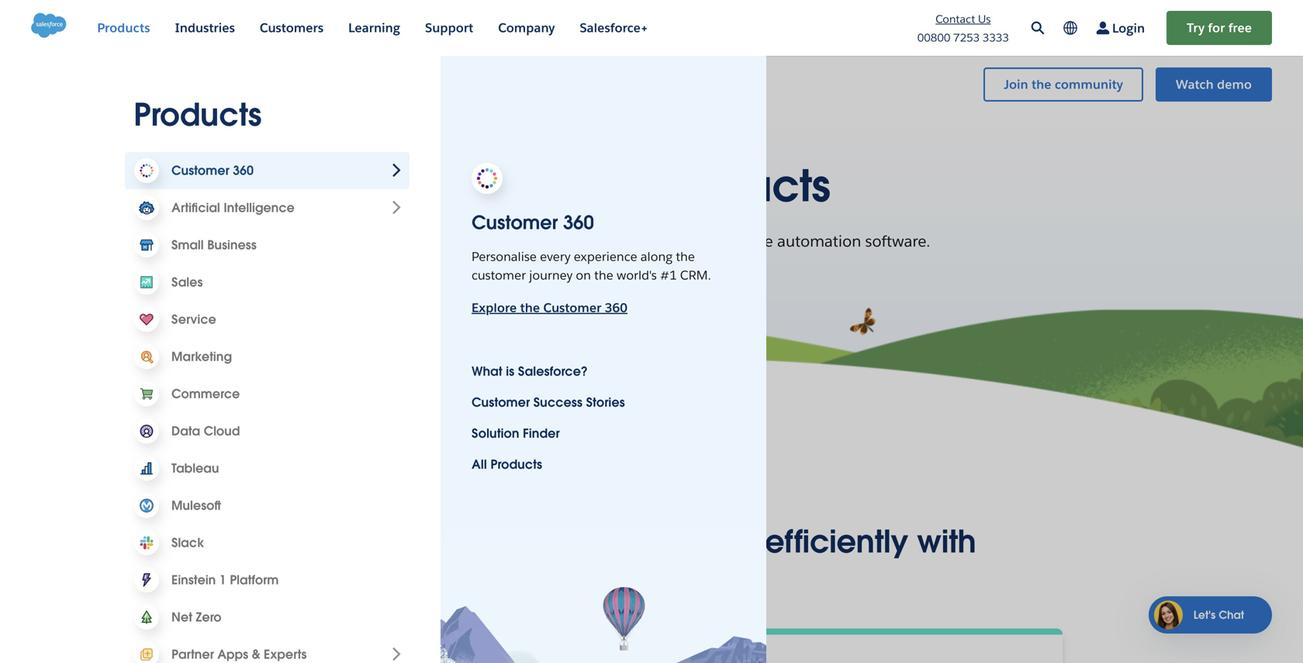 Task type: locate. For each thing, give the bounding box(es) containing it.
sales
[[698, 231, 733, 251]]

0 horizontal spatial the
[[520, 300, 540, 316]]

all products
[[472, 457, 542, 473]]

0 horizontal spatial products
[[491, 457, 542, 473]]

with
[[531, 231, 562, 251], [917, 522, 976, 562]]

all inside all products link
[[472, 457, 487, 473]]

0 vertical spatial sales
[[536, 158, 643, 214]]

stories
[[586, 395, 625, 410]]

smarter,
[[484, 522, 604, 562]]

salesforce context menu utility navigation
[[972, 66, 1272, 103]]

0 vertical spatial all
[[473, 158, 525, 214]]

customer
[[472, 267, 526, 283]]

personalise every experience along the customer journey on the world's #1 crm.
[[472, 249, 711, 283]]

what is salesforce? link
[[472, 362, 588, 381]]

#1
[[660, 267, 677, 283]]

what
[[472, 364, 503, 379]]

more
[[680, 522, 757, 562]]

1 vertical spatial 360
[[605, 300, 628, 316]]

all down solution
[[472, 457, 487, 473]]

all for all products
[[472, 457, 487, 473]]

all sales products
[[473, 158, 830, 214]]

1 horizontal spatial products
[[655, 158, 830, 214]]

customer up personalise
[[472, 211, 558, 235]]

customer
[[472, 211, 558, 235], [544, 300, 602, 316], [472, 395, 530, 410]]

site tools navigation
[[890, 9, 1272, 47]]

all up growth
[[473, 158, 525, 214]]

the right explore
[[520, 300, 540, 316]]

products down 'solution finder' link
[[491, 457, 542, 473]]

contact us link
[[936, 12, 991, 26]]

customer success stories link
[[472, 393, 625, 412]]

1 vertical spatial products
[[491, 457, 542, 473]]

sell
[[327, 522, 378, 562]]

2 vertical spatial the
[[520, 300, 540, 316]]

let's chat
[[1194, 608, 1245, 622]]

force
[[737, 231, 773, 251]]

0 vertical spatial 360
[[563, 211, 594, 235]]

1 vertical spatial with
[[917, 522, 976, 562]]

crm.
[[680, 267, 711, 283]]

1 vertical spatial sales
[[560, 559, 637, 599]]

1 horizontal spatial with
[[917, 522, 976, 562]]

customer down the on
[[544, 300, 602, 316]]

automation
[[777, 231, 862, 251]]

0 vertical spatial customer
[[472, 211, 558, 235]]

success
[[534, 395, 583, 410]]

customer up solution
[[472, 395, 530, 410]]

1 vertical spatial the
[[594, 267, 614, 283]]

sell faster, smarter, and more efficiently with sales cloud.
[[327, 522, 976, 599]]

products
[[655, 158, 830, 214], [491, 457, 542, 473]]

the
[[676, 249, 695, 265], [594, 267, 614, 283], [520, 300, 540, 316]]

all
[[473, 158, 525, 214], [472, 457, 487, 473]]

00800
[[918, 31, 951, 45]]

solution finder
[[472, 426, 560, 441]]

360 down world's
[[605, 300, 628, 316]]

0 vertical spatial with
[[531, 231, 562, 251]]

drive efficient growth with fully customisable sales force automation software.
[[373, 231, 931, 251]]

1 vertical spatial customer
[[544, 300, 602, 316]]

7253
[[954, 31, 980, 45]]

customisable
[[600, 231, 694, 251]]

2 vertical spatial customer
[[472, 395, 530, 410]]

solution finder link
[[472, 424, 560, 443]]

every
[[540, 249, 571, 265]]

products up force
[[655, 158, 830, 214]]

sales
[[536, 158, 643, 214], [560, 559, 637, 599]]

contact
[[936, 12, 976, 26]]

0 horizontal spatial 360
[[563, 211, 594, 235]]

1 horizontal spatial 360
[[605, 300, 628, 316]]

the down experience
[[594, 267, 614, 283]]

is
[[506, 364, 515, 379]]

2 horizontal spatial the
[[676, 249, 695, 265]]

world's
[[617, 267, 657, 283]]

0 horizontal spatial with
[[531, 231, 562, 251]]

1 vertical spatial all
[[472, 457, 487, 473]]

fully
[[566, 231, 596, 251]]

360
[[563, 211, 594, 235], [605, 300, 628, 316]]

the up crm.
[[676, 249, 695, 265]]

360 up every
[[563, 211, 594, 235]]

0 vertical spatial the
[[676, 249, 695, 265]]

products inside all products link
[[491, 457, 542, 473]]

explore the customer 360 link
[[472, 300, 628, 316]]

solution
[[472, 426, 519, 441]]

what is salesforce?
[[472, 364, 588, 379]]



Task type: vqa. For each thing, say whether or not it's contained in the screenshot.
journey
yes



Task type: describe. For each thing, give the bounding box(es) containing it.
software.
[[866, 231, 931, 251]]

efficient
[[414, 231, 472, 251]]

explore the customer 360
[[472, 300, 628, 316]]

efficiently
[[765, 522, 909, 562]]

customer for 360
[[472, 211, 558, 235]]

cloud.
[[646, 559, 743, 599]]

experience
[[574, 249, 638, 265]]

let's
[[1194, 608, 1216, 622]]

growth
[[476, 231, 527, 251]]

drive
[[373, 231, 410, 251]]

all for all sales products
[[473, 158, 525, 214]]

1 horizontal spatial the
[[594, 267, 614, 283]]

customer success stories
[[472, 395, 625, 410]]

sales inside sell faster, smarter, and more efficiently with sales cloud.
[[560, 559, 637, 599]]

customer 360
[[472, 211, 594, 235]]

chat
[[1219, 608, 1245, 622]]

explore
[[472, 300, 517, 316]]

on
[[576, 267, 591, 283]]

personalise
[[472, 249, 537, 265]]

journey
[[529, 267, 573, 283]]

3333
[[983, 31, 1009, 45]]

all products link
[[472, 455, 542, 474]]

customer for success
[[472, 395, 530, 410]]

let's chat button
[[1149, 597, 1272, 634]]

contact us 00800 7253 3333
[[918, 12, 1009, 45]]

with inside sell faster, smarter, and more efficiently with sales cloud.
[[917, 522, 976, 562]]

along
[[641, 249, 673, 265]]

and
[[612, 522, 671, 562]]

finder
[[523, 426, 560, 441]]

us
[[978, 12, 991, 26]]

salesforce?
[[518, 364, 588, 379]]

faster,
[[386, 522, 475, 562]]

0 vertical spatial products
[[655, 158, 830, 214]]



